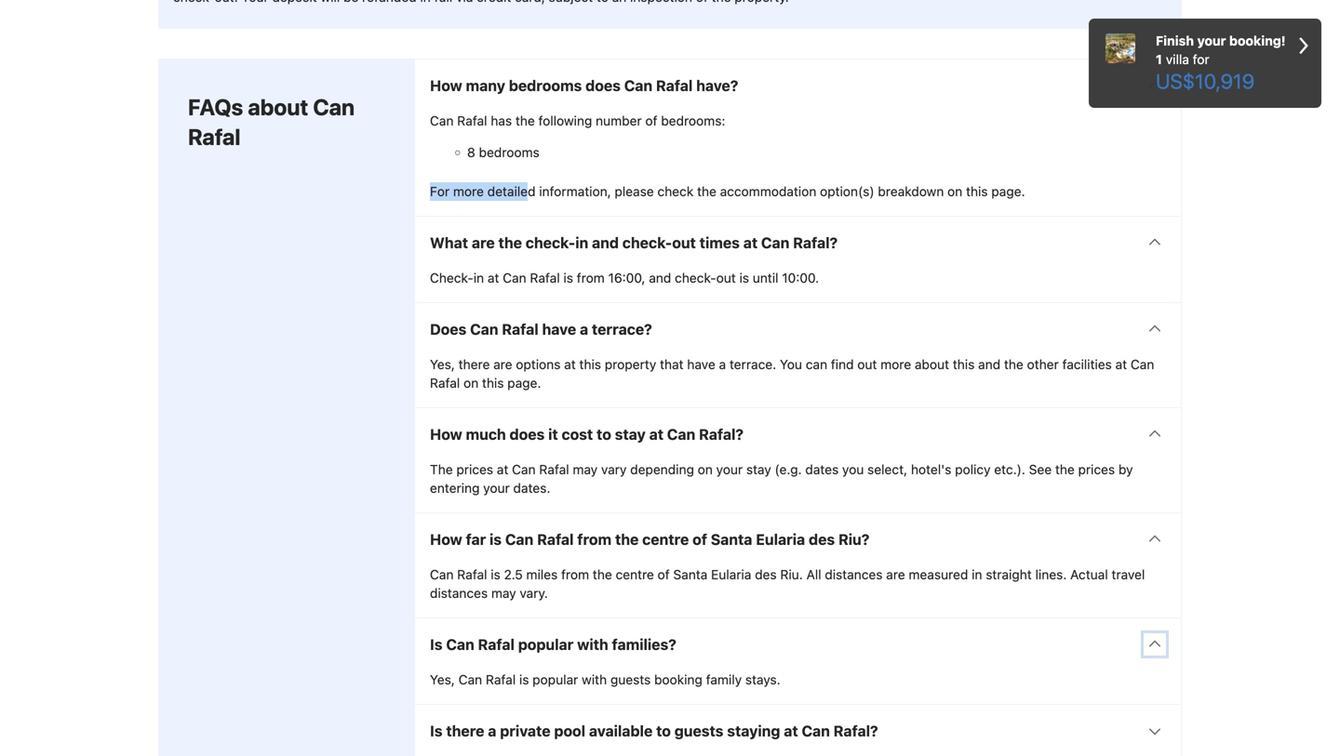Task type: locate. For each thing, give the bounding box(es) containing it.
bedrooms
[[509, 77, 582, 95], [479, 145, 540, 160]]

of inside can rafal is 2.5 miles from the centre of santa eularia des riu. all distances are measured in straight lines. actual travel distances may vary.
[[658, 567, 670, 583]]

option(s)
[[820, 184, 874, 199]]

in up 'does can rafal have a terrace?' on the left of the page
[[474, 271, 484, 286]]

you
[[780, 357, 802, 372]]

0 vertical spatial with
[[577, 636, 608, 654]]

2 vertical spatial on
[[698, 462, 713, 478]]

1 horizontal spatial on
[[698, 462, 713, 478]]

eularia
[[756, 531, 805, 549], [711, 567, 751, 583]]

0 horizontal spatial a
[[488, 723, 496, 741]]

0 horizontal spatial prices
[[456, 462, 493, 478]]

is down is can rafal popular with families? in the bottom of the page
[[519, 673, 529, 688]]

there down does
[[459, 357, 490, 372]]

from for rafal
[[577, 531, 612, 549]]

1 horizontal spatial a
[[580, 321, 588, 338]]

0 vertical spatial how
[[430, 77, 462, 95]]

a left private
[[488, 723, 496, 741]]

1 horizontal spatial may
[[573, 462, 598, 478]]

out left 'times'
[[672, 234, 696, 252]]

of inside dropdown button
[[693, 531, 707, 549]]

1 vertical spatial about
[[915, 357, 949, 372]]

and inside yes, there are options at this property that have a terrace. you can find out more about this and the other facilities at can rafal on this page.
[[978, 357, 1001, 372]]

on inside the prices at can rafal may vary depending on your stay (e.g. dates you select, hotel's policy etc.). see the prices by entering your dates.
[[698, 462, 713, 478]]

rafal up the bedrooms:
[[656, 77, 693, 95]]

centre for miles
[[616, 567, 654, 583]]

guests left staying
[[674, 723, 724, 741]]

1 vertical spatial more
[[881, 357, 911, 372]]

please
[[615, 184, 654, 199]]

10:00.
[[782, 271, 819, 286]]

accordion control element
[[414, 59, 1182, 757]]

are right what
[[472, 234, 495, 252]]

2 vertical spatial and
[[978, 357, 1001, 372]]

1 horizontal spatial does
[[586, 77, 621, 95]]

0 vertical spatial stay
[[615, 426, 646, 444]]

1 horizontal spatial have
[[687, 357, 715, 372]]

0 horizontal spatial check-
[[526, 234, 575, 252]]

vary
[[601, 462, 627, 478]]

dates
[[805, 462, 839, 478]]

stay inside how much does it cost to stay at can rafal? dropdown button
[[615, 426, 646, 444]]

on right breakdown
[[948, 184, 963, 199]]

0 horizontal spatial in
[[474, 271, 484, 286]]

1 horizontal spatial distances
[[825, 567, 883, 583]]

eularia left the riu.
[[711, 567, 751, 583]]

centre for rafal
[[642, 531, 689, 549]]

check- up 16:00,
[[622, 234, 672, 252]]

bedrooms down "has"
[[479, 145, 540, 160]]

the inside dropdown button
[[498, 234, 522, 252]]

is left the 2.5
[[491, 567, 500, 583]]

0 horizontal spatial stay
[[615, 426, 646, 444]]

1 vertical spatial guests
[[674, 723, 724, 741]]

1 vertical spatial there
[[446, 723, 484, 741]]

rafal down faqs
[[188, 124, 241, 150]]

to right cost
[[597, 426, 611, 444]]

0 vertical spatial is
[[430, 636, 443, 654]]

is for is there a private pool available to guests staying at can rafal?
[[430, 723, 443, 741]]

rafal
[[656, 77, 693, 95], [457, 113, 487, 129], [188, 124, 241, 150], [530, 271, 560, 286], [502, 321, 539, 338], [430, 376, 460, 391], [539, 462, 569, 478], [537, 531, 574, 549], [457, 567, 487, 583], [478, 636, 515, 654], [486, 673, 516, 688]]

2 horizontal spatial in
[[972, 567, 982, 583]]

1 vertical spatial is
[[430, 723, 443, 741]]

1 horizontal spatial des
[[809, 531, 835, 549]]

rafal? for times
[[793, 234, 838, 252]]

of
[[645, 113, 658, 129], [693, 531, 707, 549], [658, 567, 670, 583]]

rafal up dates.
[[539, 462, 569, 478]]

yes, can rafal is popular with guests booking family stays.
[[430, 673, 781, 688]]

the down how far is can rafal from the centre of santa eularia des riu?
[[593, 567, 612, 583]]

0 horizontal spatial page.
[[507, 376, 541, 391]]

popular inside dropdown button
[[518, 636, 574, 654]]

how inside how much does it cost to stay at can rafal? dropdown button
[[430, 426, 462, 444]]

guests
[[610, 673, 651, 688], [674, 723, 724, 741]]

rafal inside can rafal is 2.5 miles from the centre of santa eularia des riu. all distances are measured in straight lines. actual travel distances may vary.
[[457, 567, 487, 583]]

0 horizontal spatial eularia
[[711, 567, 751, 583]]

1 vertical spatial does
[[510, 426, 545, 444]]

0 horizontal spatial have
[[542, 321, 576, 338]]

santa inside dropdown button
[[711, 531, 752, 549]]

0 horizontal spatial des
[[755, 567, 777, 583]]

1 horizontal spatial more
[[881, 357, 911, 372]]

(e.g.
[[775, 462, 802, 478]]

rafal inside yes, there are options at this property that have a terrace. you can find out more about this and the other facilities at can rafal on this page.
[[430, 376, 460, 391]]

0 vertical spatial have
[[542, 321, 576, 338]]

des left riu?
[[809, 531, 835, 549]]

how much does it cost to stay at can rafal? button
[[415, 409, 1181, 461]]

0 vertical spatial to
[[597, 426, 611, 444]]

0 horizontal spatial does
[[510, 426, 545, 444]]

2 is from the top
[[430, 723, 443, 741]]

centre
[[642, 531, 689, 549], [616, 567, 654, 583]]

yes, for does
[[430, 357, 455, 372]]

rafal down does
[[430, 376, 460, 391]]

is can rafal popular with families? button
[[415, 619, 1181, 671]]

to right available
[[656, 723, 671, 741]]

other
[[1027, 357, 1059, 372]]

your up for
[[1197, 33, 1226, 48]]

rafal up options
[[502, 321, 539, 338]]

much
[[466, 426, 506, 444]]

is
[[430, 636, 443, 654], [430, 723, 443, 741]]

0 horizontal spatial about
[[248, 94, 308, 120]]

popular down is can rafal popular with families? in the bottom of the page
[[533, 673, 578, 688]]

how left the 'far'
[[430, 531, 462, 549]]

from right miles
[[561, 567, 589, 583]]

0 vertical spatial may
[[573, 462, 598, 478]]

distances down the 'far'
[[430, 586, 488, 601]]

from
[[577, 271, 605, 286], [577, 531, 612, 549], [561, 567, 589, 583]]

santa for riu.
[[673, 567, 708, 583]]

at right options
[[564, 357, 576, 372]]

at inside what are the check-in and check-out times at can rafal? dropdown button
[[743, 234, 758, 252]]

1 vertical spatial distances
[[430, 586, 488, 601]]

miles
[[526, 567, 558, 583]]

3 how from the top
[[430, 531, 462, 549]]

santa up can rafal is 2.5 miles from the centre of santa eularia des riu. all distances are measured in straight lines. actual travel distances may vary.
[[711, 531, 752, 549]]

following
[[538, 113, 592, 129]]

have right "that"
[[687, 357, 715, 372]]

this left property
[[579, 357, 601, 372]]

there left private
[[446, 723, 484, 741]]

the down vary
[[615, 531, 639, 549]]

centre inside dropdown button
[[642, 531, 689, 549]]

what are the check-in and check-out times at can rafal? button
[[415, 217, 1181, 269]]

yes, inside yes, there are options at this property that have a terrace. you can find out more about this and the other facilities at can rafal on this page.
[[430, 357, 455, 372]]

1 vertical spatial are
[[493, 357, 512, 372]]

can rafal has the following number of bedrooms:
[[430, 113, 725, 129]]

are left measured
[[886, 567, 905, 583]]

about right 'find'
[[915, 357, 949, 372]]

1 horizontal spatial stay
[[746, 462, 771, 478]]

may left vary
[[573, 462, 598, 478]]

your left dates.
[[483, 481, 510, 496]]

from inside can rafal is 2.5 miles from the centre of santa eularia des riu. all distances are measured in straight lines. actual travel distances may vary.
[[561, 567, 589, 583]]

2 vertical spatial from
[[561, 567, 589, 583]]

0 vertical spatial des
[[809, 531, 835, 549]]

how
[[430, 77, 462, 95], [430, 426, 462, 444], [430, 531, 462, 549]]

a left terrace?
[[580, 321, 588, 338]]

about right faqs
[[248, 94, 308, 120]]

0 horizontal spatial to
[[597, 426, 611, 444]]

stay inside the prices at can rafal may vary depending on your stay (e.g. dates you select, hotel's policy etc.). see the prices by entering your dates.
[[746, 462, 771, 478]]

and
[[592, 234, 619, 252], [649, 271, 671, 286], [978, 357, 1001, 372]]

finish
[[1156, 33, 1194, 48]]

how left many
[[430, 77, 462, 95]]

etc.).
[[994, 462, 1025, 478]]

the right see
[[1055, 462, 1075, 478]]

hotel's
[[911, 462, 951, 478]]

0 vertical spatial a
[[580, 321, 588, 338]]

rafal down the 2.5
[[478, 636, 515, 654]]

the down detailed
[[498, 234, 522, 252]]

guests inside dropdown button
[[674, 723, 724, 741]]

0 vertical spatial bedrooms
[[509, 77, 582, 95]]

prices left by
[[1078, 462, 1115, 478]]

0 horizontal spatial and
[[592, 234, 619, 252]]

0 vertical spatial guests
[[610, 673, 651, 688]]

the left other
[[1004, 357, 1024, 372]]

page.
[[991, 184, 1025, 199], [507, 376, 541, 391]]

more right for
[[453, 184, 484, 199]]

1 horizontal spatial in
[[575, 234, 588, 252]]

1 vertical spatial from
[[577, 531, 612, 549]]

can inside yes, there are options at this property that have a terrace. you can find out more about this and the other facilities at can rafal on this page.
[[1131, 357, 1154, 372]]

1 vertical spatial des
[[755, 567, 777, 583]]

0 vertical spatial and
[[592, 234, 619, 252]]

1 vertical spatial stay
[[746, 462, 771, 478]]

0 vertical spatial santa
[[711, 531, 752, 549]]

1 how from the top
[[430, 77, 462, 95]]

2 prices from the left
[[1078, 462, 1115, 478]]

0 vertical spatial from
[[577, 271, 605, 286]]

staying
[[727, 723, 780, 741]]

there for yes,
[[459, 357, 490, 372]]

how many bedrooms does can rafal have?
[[430, 77, 738, 95]]

may down the 2.5
[[491, 586, 516, 601]]

there inside yes, there are options at this property that have a terrace. you can find out more about this and the other facilities at can rafal on this page.
[[459, 357, 490, 372]]

stay up vary
[[615, 426, 646, 444]]

there for is
[[446, 723, 484, 741]]

1 vertical spatial rafal?
[[699, 426, 744, 444]]

yes,
[[430, 357, 455, 372], [430, 673, 455, 688]]

2 vertical spatial of
[[658, 567, 670, 583]]

the
[[430, 462, 453, 478]]

0 horizontal spatial more
[[453, 184, 484, 199]]

may
[[573, 462, 598, 478], [491, 586, 516, 601]]

1 vertical spatial yes,
[[430, 673, 455, 688]]

out right 'find'
[[857, 357, 877, 372]]

0 vertical spatial centre
[[642, 531, 689, 549]]

rafal?
[[793, 234, 838, 252], [699, 426, 744, 444], [834, 723, 878, 741]]

how inside how far is can rafal from the centre of santa eularia des riu? dropdown button
[[430, 531, 462, 549]]

1 is from the top
[[430, 636, 443, 654]]

at up depending
[[649, 426, 664, 444]]

des inside dropdown button
[[809, 531, 835, 549]]

check-
[[526, 234, 575, 252], [622, 234, 672, 252], [675, 271, 716, 286]]

out inside dropdown button
[[672, 234, 696, 252]]

of right number
[[645, 113, 658, 129]]

1 vertical spatial popular
[[533, 673, 578, 688]]

travel
[[1112, 567, 1145, 583]]

0 vertical spatial does
[[586, 77, 621, 95]]

0 vertical spatial your
[[1197, 33, 1226, 48]]

are inside yes, there are options at this property that have a terrace. you can find out more about this and the other facilities at can rafal on this page.
[[493, 357, 512, 372]]

2 vertical spatial how
[[430, 531, 462, 549]]

does left it
[[510, 426, 545, 444]]

eularia up the riu.
[[756, 531, 805, 549]]

1 vertical spatial on
[[464, 376, 479, 391]]

8
[[467, 145, 475, 160]]

check- down 'times'
[[675, 271, 716, 286]]

1 vertical spatial page.
[[507, 376, 541, 391]]

des inside can rafal is 2.5 miles from the centre of santa eularia des riu. all distances are measured in straight lines. actual travel distances may vary.
[[755, 567, 777, 583]]

distances down riu?
[[825, 567, 883, 583]]

2 vertical spatial are
[[886, 567, 905, 583]]

1 horizontal spatial and
[[649, 271, 671, 286]]

does up number
[[586, 77, 621, 95]]

2 vertical spatial in
[[972, 567, 982, 583]]

0 vertical spatial page.
[[991, 184, 1025, 199]]

with inside dropdown button
[[577, 636, 608, 654]]

2 horizontal spatial your
[[1197, 33, 1226, 48]]

there
[[459, 357, 490, 372], [446, 723, 484, 741]]

eularia inside can rafal is 2.5 miles from the centre of santa eularia des riu. all distances are measured in straight lines. actual travel distances may vary.
[[711, 567, 751, 583]]

dates.
[[513, 481, 550, 496]]

2 vertical spatial a
[[488, 723, 496, 741]]

and left other
[[978, 357, 1001, 372]]

0 vertical spatial rafal?
[[793, 234, 838, 252]]

1 horizontal spatial eularia
[[756, 531, 805, 549]]

this
[[966, 184, 988, 199], [579, 357, 601, 372], [953, 357, 975, 372], [482, 376, 504, 391]]

how far is can rafal from the centre of santa eularia des riu?
[[430, 531, 870, 549]]

2 horizontal spatial out
[[857, 357, 877, 372]]

rafal down the 'far'
[[457, 567, 487, 583]]

more inside yes, there are options at this property that have a terrace. you can find out more about this and the other facilities at can rafal on this page.
[[881, 357, 911, 372]]

1 vertical spatial may
[[491, 586, 516, 601]]

at right staying
[[784, 723, 798, 741]]

1 horizontal spatial about
[[915, 357, 949, 372]]

select,
[[867, 462, 908, 478]]

check- down information,
[[526, 234, 575, 252]]

0 vertical spatial there
[[459, 357, 490, 372]]

may inside can rafal is 2.5 miles from the centre of santa eularia des riu. all distances are measured in straight lines. actual travel distances may vary.
[[491, 586, 516, 601]]

straight
[[986, 567, 1032, 583]]

your left (e.g.
[[716, 462, 743, 478]]

booking!
[[1229, 33, 1286, 48]]

does
[[586, 77, 621, 95], [510, 426, 545, 444]]

des
[[809, 531, 835, 549], [755, 567, 777, 583]]

and up check-in at can rafal is from 16:00, and check-out is until 10:00.
[[592, 234, 619, 252]]

are
[[472, 234, 495, 252], [493, 357, 512, 372], [886, 567, 905, 583]]

1 vertical spatial centre
[[616, 567, 654, 583]]

can inside can rafal is 2.5 miles from the centre of santa eularia des riu. all distances are measured in straight lines. actual travel distances may vary.
[[430, 567, 454, 583]]

prices up 'entering'
[[456, 462, 493, 478]]

in left straight in the bottom right of the page
[[972, 567, 982, 583]]

bedrooms up following at the left
[[509, 77, 582, 95]]

about inside yes, there are options at this property that have a terrace. you can find out more about this and the other facilities at can rafal on this page.
[[915, 357, 949, 372]]

santa down how far is can rafal from the centre of santa eularia des riu?
[[673, 567, 708, 583]]

2 vertical spatial your
[[483, 481, 510, 496]]

times
[[700, 234, 740, 252]]

0 vertical spatial yes,
[[430, 357, 455, 372]]

how inside how many bedrooms does can rafal have? dropdown button
[[430, 77, 462, 95]]

from left 16:00,
[[577, 271, 605, 286]]

can inside faqs about can rafal
[[313, 94, 355, 120]]

santa for riu?
[[711, 531, 752, 549]]

prices
[[456, 462, 493, 478], [1078, 462, 1115, 478]]

santa
[[711, 531, 752, 549], [673, 567, 708, 583]]

have
[[542, 321, 576, 338], [687, 357, 715, 372]]

more
[[453, 184, 484, 199], [881, 357, 911, 372]]

at right 'times'
[[743, 234, 758, 252]]

out down 'times'
[[716, 271, 736, 286]]

16:00,
[[608, 271, 645, 286]]

from inside dropdown button
[[577, 531, 612, 549]]

your inside finish your booking! 1 villa for us$10,919
[[1197, 33, 1226, 48]]

a inside yes, there are options at this property that have a terrace. you can find out more about this and the other facilities at can rafal on this page.
[[719, 357, 726, 372]]

0 vertical spatial out
[[672, 234, 696, 252]]

there inside is there a private pool available to guests staying at can rafal? dropdown button
[[446, 723, 484, 741]]

in down information,
[[575, 234, 588, 252]]

have up options
[[542, 321, 576, 338]]

the right check
[[697, 184, 717, 199]]

rafal? for staying
[[834, 723, 878, 741]]

santa inside can rafal is 2.5 miles from the centre of santa eularia des riu. all distances are measured in straight lines. actual travel distances may vary.
[[673, 567, 708, 583]]

1 horizontal spatial check-
[[622, 234, 672, 252]]

eularia for riu.
[[711, 567, 751, 583]]

popular down the 'vary.' at bottom
[[518, 636, 574, 654]]

are left options
[[493, 357, 512, 372]]

1 yes, from the top
[[430, 357, 455, 372]]

has
[[491, 113, 512, 129]]

0 horizontal spatial on
[[464, 376, 479, 391]]

private
[[500, 723, 551, 741]]

2 yes, from the top
[[430, 673, 455, 688]]

popular
[[518, 636, 574, 654], [533, 673, 578, 688]]

2 how from the top
[[430, 426, 462, 444]]

centre down depending
[[642, 531, 689, 549]]

and right 16:00,
[[649, 271, 671, 286]]

eularia inside how far is can rafal from the centre of santa eularia des riu? dropdown button
[[756, 531, 805, 549]]

centre inside can rafal is 2.5 miles from the centre of santa eularia des riu. all distances are measured in straight lines. actual travel distances may vary.
[[616, 567, 654, 583]]

guests down families?
[[610, 673, 651, 688]]

entering
[[430, 481, 480, 496]]

2 horizontal spatial on
[[948, 184, 963, 199]]

on right depending
[[698, 462, 713, 478]]

of down how far is can rafal from the centre of santa eularia des riu?
[[658, 567, 670, 583]]

family
[[706, 673, 742, 688]]

with up yes, can rafal is popular with guests booking family stays.
[[577, 636, 608, 654]]

more right 'find'
[[881, 357, 911, 372]]

des for riu?
[[809, 531, 835, 549]]

0 horizontal spatial out
[[672, 234, 696, 252]]

villa
[[1166, 52, 1189, 67]]

how up the
[[430, 426, 462, 444]]

centre down how far is can rafal from the centre of santa eularia des riu?
[[616, 567, 654, 583]]

what
[[430, 234, 468, 252]]

can
[[624, 77, 653, 95], [313, 94, 355, 120], [430, 113, 454, 129], [761, 234, 790, 252], [503, 271, 526, 286], [470, 321, 498, 338], [1131, 357, 1154, 372], [667, 426, 695, 444], [512, 462, 536, 478], [505, 531, 534, 549], [430, 567, 454, 583], [446, 636, 474, 654], [459, 673, 482, 688], [802, 723, 830, 741]]

des left the riu.
[[755, 567, 777, 583]]

a left terrace.
[[719, 357, 726, 372]]

with down is can rafal popular with families? in the bottom of the page
[[582, 673, 607, 688]]

faqs
[[188, 94, 243, 120]]

on up much on the bottom of the page
[[464, 376, 479, 391]]

0 horizontal spatial distances
[[430, 586, 488, 601]]

of down depending
[[693, 531, 707, 549]]

at down much on the bottom of the page
[[497, 462, 508, 478]]

stay left (e.g.
[[746, 462, 771, 478]]

1 horizontal spatial prices
[[1078, 462, 1115, 478]]

in
[[575, 234, 588, 252], [474, 271, 484, 286], [972, 567, 982, 583]]

with
[[577, 636, 608, 654], [582, 673, 607, 688]]



Task type: describe. For each thing, give the bounding box(es) containing it.
1 vertical spatial in
[[474, 271, 484, 286]]

at inside how much does it cost to stay at can rafal? dropdown button
[[649, 426, 664, 444]]

the inside dropdown button
[[615, 531, 639, 549]]

bedrooms inside dropdown button
[[509, 77, 582, 95]]

can rafal is 2.5 miles from the centre of santa eularia des riu. all distances are measured in straight lines. actual travel distances may vary.
[[430, 567, 1145, 601]]

all
[[806, 567, 821, 583]]

vary.
[[520, 586, 548, 601]]

have inside dropdown button
[[542, 321, 576, 338]]

lines.
[[1035, 567, 1067, 583]]

1 horizontal spatial page.
[[991, 184, 1025, 199]]

it
[[548, 426, 558, 444]]

rafal up 'does can rafal have a terrace?' on the left of the page
[[530, 271, 560, 286]]

riu.
[[780, 567, 803, 583]]

is can rafal popular with families?
[[430, 636, 676, 654]]

rafal inside faqs about can rafal
[[188, 124, 241, 150]]

the right "has"
[[516, 113, 535, 129]]

number
[[596, 113, 642, 129]]

at right check-
[[488, 271, 499, 286]]

about inside faqs about can rafal
[[248, 94, 308, 120]]

have?
[[696, 77, 738, 95]]

for
[[1193, 52, 1210, 67]]

the inside yes, there are options at this property that have a terrace. you can find out more about this and the other facilities at can rafal on this page.
[[1004, 357, 1024, 372]]

cost
[[562, 426, 593, 444]]

detailed
[[487, 184, 536, 199]]

0 vertical spatial on
[[948, 184, 963, 199]]

check-
[[430, 271, 474, 286]]

you
[[842, 462, 864, 478]]

des for riu.
[[755, 567, 777, 583]]

faqs about can rafal
[[188, 94, 355, 150]]

information,
[[539, 184, 611, 199]]

check
[[657, 184, 694, 199]]

many
[[466, 77, 505, 95]]

are inside can rafal is 2.5 miles from the centre of santa eularia des riu. all distances are measured in straight lines. actual travel distances may vary.
[[886, 567, 905, 583]]

is inside how far is can rafal from the centre of santa eularia des riu? dropdown button
[[490, 531, 502, 549]]

is for is can rafal popular with families?
[[430, 636, 443, 654]]

breakdown
[[878, 184, 944, 199]]

rafal up private
[[486, 673, 516, 688]]

in inside dropdown button
[[575, 234, 588, 252]]

is left 'until'
[[739, 271, 749, 286]]

policy
[[955, 462, 991, 478]]

this up much on the bottom of the page
[[482, 376, 504, 391]]

2.5
[[504, 567, 523, 583]]

finish your booking! 1 villa for us$10,919
[[1156, 33, 1286, 93]]

rafal up miles
[[537, 531, 574, 549]]

actual
[[1070, 567, 1108, 583]]

1 vertical spatial out
[[716, 271, 736, 286]]

of for miles
[[658, 567, 670, 583]]

a inside dropdown button
[[580, 321, 588, 338]]

0 vertical spatial distances
[[825, 567, 883, 583]]

how for how much does it cost to stay at can rafal?
[[430, 426, 462, 444]]

by
[[1119, 462, 1133, 478]]

is up 'does can rafal have a terrace?' on the left of the page
[[563, 271, 573, 286]]

measured
[[909, 567, 968, 583]]

far
[[466, 531, 486, 549]]

how far is can rafal from the centre of santa eularia des riu? button
[[415, 514, 1181, 566]]

of for rafal
[[693, 531, 707, 549]]

for more detailed information, please check the accommodation option(s) breakdown on this page.
[[430, 184, 1025, 199]]

0 vertical spatial of
[[645, 113, 658, 129]]

can inside the prices at can rafal may vary depending on your stay (e.g. dates you select, hotel's policy etc.). see the prices by entering your dates.
[[512, 462, 536, 478]]

on inside yes, there are options at this property that have a terrace. you can find out more about this and the other facilities at can rafal on this page.
[[464, 376, 479, 391]]

at inside is there a private pool available to guests staying at can rafal? dropdown button
[[784, 723, 798, 741]]

0 horizontal spatial your
[[483, 481, 510, 496]]

is inside can rafal is 2.5 miles from the centre of santa eularia des riu. all distances are measured in straight lines. actual travel distances may vary.
[[491, 567, 500, 583]]

available
[[589, 723, 653, 741]]

yes, for is
[[430, 673, 455, 688]]

is there a private pool available to guests staying at can rafal?
[[430, 723, 878, 741]]

have inside yes, there are options at this property that have a terrace. you can find out more about this and the other facilities at can rafal on this page.
[[687, 357, 715, 372]]

1 vertical spatial with
[[582, 673, 607, 688]]

the prices at can rafal may vary depending on your stay (e.g. dates you select, hotel's policy etc.). see the prices by entering your dates.
[[430, 462, 1133, 496]]

check-in at can rafal is from 16:00, and check-out is until 10:00.
[[430, 271, 819, 286]]

stays.
[[745, 673, 781, 688]]

does can rafal have a terrace?
[[430, 321, 652, 338]]

are inside dropdown button
[[472, 234, 495, 252]]

1 vertical spatial to
[[656, 723, 671, 741]]

accommodation
[[720, 184, 817, 199]]

for
[[430, 184, 450, 199]]

terrace?
[[592, 321, 652, 338]]

is there a private pool available to guests staying at can rafal? button
[[415, 706, 1181, 757]]

1 vertical spatial bedrooms
[[479, 145, 540, 160]]

depending
[[630, 462, 694, 478]]

what are the check-in and check-out times at can rafal?
[[430, 234, 838, 252]]

find
[[831, 357, 854, 372]]

this right breakdown
[[966, 184, 988, 199]]

at right facilities
[[1115, 357, 1127, 372]]

rafal left "has"
[[457, 113, 487, 129]]

out inside yes, there are options at this property that have a terrace. you can find out more about this and the other facilities at can rafal on this page.
[[857, 357, 877, 372]]

8 bedrooms
[[467, 145, 540, 160]]

booking
[[654, 673, 703, 688]]

rightchevron image
[[1299, 32, 1309, 60]]

does
[[430, 321, 467, 338]]

1
[[1156, 52, 1162, 67]]

does can rafal have a terrace? button
[[415, 304, 1181, 356]]

from for miles
[[561, 567, 589, 583]]

the inside can rafal is 2.5 miles from the centre of santa eularia des riu. all distances are measured in straight lines. actual travel distances may vary.
[[593, 567, 612, 583]]

1 vertical spatial your
[[716, 462, 743, 478]]

this left other
[[953, 357, 975, 372]]

yes, there are options at this property that have a terrace. you can find out more about this and the other facilities at can rafal on this page.
[[430, 357, 1154, 391]]

how much does it cost to stay at can rafal?
[[430, 426, 744, 444]]

how many bedrooms does can rafal have? button
[[415, 60, 1181, 112]]

can
[[806, 357, 827, 372]]

options
[[516, 357, 561, 372]]

until
[[753, 271, 779, 286]]

riu?
[[839, 531, 870, 549]]

0 horizontal spatial guests
[[610, 673, 651, 688]]

eularia for riu?
[[756, 531, 805, 549]]

pool
[[554, 723, 585, 741]]

bedrooms:
[[661, 113, 725, 129]]

families?
[[612, 636, 676, 654]]

how for how far is can rafal from the centre of santa eularia des riu?
[[430, 531, 462, 549]]

in inside can rafal is 2.5 miles from the centre of santa eularia des riu. all distances are measured in straight lines. actual travel distances may vary.
[[972, 567, 982, 583]]

see
[[1029, 462, 1052, 478]]

2 horizontal spatial check-
[[675, 271, 716, 286]]

may inside the prices at can rafal may vary depending on your stay (e.g. dates you select, hotel's policy etc.). see the prices by entering your dates.
[[573, 462, 598, 478]]

facilities
[[1062, 357, 1112, 372]]

page. inside yes, there are options at this property that have a terrace. you can find out more about this and the other facilities at can rafal on this page.
[[507, 376, 541, 391]]

and inside dropdown button
[[592, 234, 619, 252]]

how for how many bedrooms does can rafal have?
[[430, 77, 462, 95]]

1 prices from the left
[[456, 462, 493, 478]]

terrace.
[[730, 357, 776, 372]]

that
[[660, 357, 684, 372]]

0 vertical spatial more
[[453, 184, 484, 199]]

the inside the prices at can rafal may vary depending on your stay (e.g. dates you select, hotel's policy etc.). see the prices by entering your dates.
[[1055, 462, 1075, 478]]

us$10,919
[[1156, 69, 1255, 93]]

property
[[605, 357, 656, 372]]

a inside dropdown button
[[488, 723, 496, 741]]

at inside the prices at can rafal may vary depending on your stay (e.g. dates you select, hotel's policy etc.). see the prices by entering your dates.
[[497, 462, 508, 478]]

rafal inside the prices at can rafal may vary depending on your stay (e.g. dates you select, hotel's policy etc.). see the prices by entering your dates.
[[539, 462, 569, 478]]

1 vertical spatial and
[[649, 271, 671, 286]]



Task type: vqa. For each thing, say whether or not it's contained in the screenshot.
Am
no



